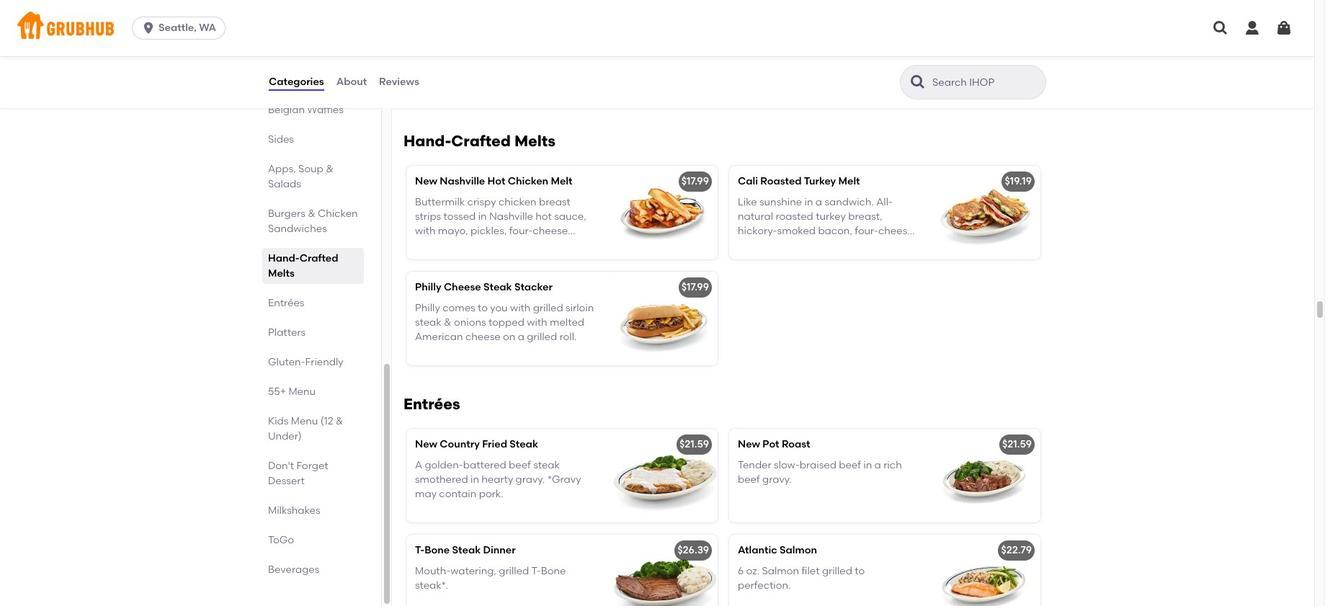 Task type: vqa. For each thing, say whether or not it's contained in the screenshot.
tandoori
no



Task type: locate. For each thing, give the bounding box(es) containing it.
crafted down "sandwiches" on the left top of page
[[300, 252, 338, 265]]

$17.99 for philly cheese steak stacker
[[682, 281, 709, 294]]

platters
[[268, 327, 306, 339]]

$26.39
[[678, 544, 709, 557]]

1 horizontal spatial steak
[[534, 459, 560, 471]]

0 vertical spatial menu
[[289, 386, 316, 398]]

chicken up "sandwiches" on the left top of page
[[318, 208, 358, 220]]

grilled right filet
[[822, 565, 853, 577]]

hand-
[[404, 132, 452, 150], [268, 252, 300, 265]]

burgers
[[268, 208, 306, 220]]

beverages
[[268, 564, 320, 576]]

beef
[[509, 459, 531, 471], [839, 459, 861, 471], [738, 474, 760, 486]]

hand-crafted melts down "sandwiches" on the left top of page
[[268, 252, 338, 280]]

1 horizontal spatial $21.59
[[1003, 439, 1032, 451]]

1 horizontal spatial a
[[875, 459, 882, 471]]

belgian
[[268, 104, 305, 116]]

t-
[[415, 544, 425, 557], [532, 565, 541, 577]]

melts down sauce.
[[515, 132, 556, 150]]

grilled inside 6 oz. salmon filet grilled to perfection.
[[822, 565, 853, 577]]

philly inside philly comes to you with grilled sirloin steak & onions topped with melted american cheese on a grilled roll.
[[415, 302, 440, 314]]

to inside 6 oz. salmon filet grilled to perfection.
[[855, 565, 865, 577]]

1 vertical spatial crafted
[[300, 252, 338, 265]]

2 vertical spatial steak
[[452, 544, 481, 557]]

gravy. for hearty
[[516, 474, 545, 486]]

tangy
[[464, 82, 492, 94]]

a inside tender slow-braised beef in a rich beef gravy.
[[875, 459, 882, 471]]

0 horizontal spatial beef
[[509, 459, 531, 471]]

steak up you at the left of the page
[[484, 281, 512, 294]]

salmon up filet
[[780, 544, 817, 557]]

tomato
[[415, 82, 452, 94]]

2 horizontal spatial beef
[[839, 459, 861, 471]]

1 horizontal spatial chicken
[[508, 175, 549, 188]]

2 philly from the top
[[415, 302, 440, 314]]

steak up watering,
[[452, 544, 481, 557]]

1 vertical spatial entrées
[[404, 395, 460, 413]]

beef for steak
[[509, 459, 531, 471]]

1 vertical spatial american
[[415, 331, 463, 343]]

melt
[[551, 175, 573, 188], [839, 175, 860, 188]]

1 vertical spatial philly
[[415, 302, 440, 314]]

two
[[415, 53, 435, 65]]

menu for 55+
[[289, 386, 316, 398]]

smoked
[[535, 53, 574, 65]]

0 vertical spatial melts
[[515, 132, 556, 150]]

dessert
[[268, 475, 305, 487]]

menu for kids
[[291, 415, 318, 427]]

1 horizontal spatial bone
[[541, 565, 566, 577]]

with left melted
[[527, 316, 548, 329]]

cheese,
[[502, 67, 540, 79]]

beef inside a golden-battered beef steak smothered in hearty gravy.  *gravy may contain pork.
[[509, 459, 531, 471]]

was
[[543, 38, 562, 50]]

0 vertical spatial to
[[478, 302, 488, 314]]

1 vertical spatial salmon
[[762, 565, 799, 577]]

$17.99 for new nashville hot chicken melt
[[682, 175, 709, 188]]

contain
[[439, 488, 477, 500]]

& inside this may be how the west was won. two onion rings, hickory-smoked bacon, american cheese, lettuce, tomato & tangy bbq sauce.
[[454, 82, 462, 94]]

& inside burgers & chicken sandwiches
[[308, 208, 316, 220]]

salmon down atlantic salmon
[[762, 565, 799, 577]]

new nashville hot chicken melt image
[[610, 166, 718, 260]]

new left nashville at the left top of page
[[415, 175, 438, 188]]

1 vertical spatial steak
[[534, 459, 560, 471]]

0 horizontal spatial entrées
[[268, 297, 305, 309]]

fried
[[482, 439, 507, 451]]

& left tangy
[[454, 82, 462, 94]]

2 $21.59 from the left
[[1003, 439, 1032, 451]]

gravy. down slow-
[[763, 474, 792, 486]]

to left you at the left of the page
[[478, 302, 488, 314]]

1 vertical spatial chicken
[[318, 208, 358, 220]]

0 vertical spatial $17.99
[[682, 175, 709, 188]]

jalapeño kick image
[[933, 8, 1041, 102]]

american down onions
[[415, 331, 463, 343]]

in left the rich at the bottom right of page
[[864, 459, 872, 471]]

to right filet
[[855, 565, 865, 577]]

0 horizontal spatial may
[[415, 488, 437, 500]]

this may be how the west was won. two onion rings, hickory-smoked bacon, american cheese, lettuce, tomato & tangy bbq sauce.
[[415, 38, 587, 94]]

mouth-watering, grilled t-bone steak*.
[[415, 565, 566, 592]]

0 horizontal spatial hand-
[[268, 252, 300, 265]]

$21.59 for a golden-battered beef steak smothered in hearty gravy.  *gravy may contain pork.
[[680, 439, 709, 451]]

1 horizontal spatial may
[[437, 38, 459, 50]]

1 horizontal spatial gravy.
[[763, 474, 792, 486]]

don't forget dessert
[[268, 460, 328, 487]]

philly
[[415, 281, 442, 294], [415, 302, 440, 314]]

0 vertical spatial steak
[[415, 316, 442, 329]]

to
[[478, 302, 488, 314], [855, 565, 865, 577]]

2 svg image from the left
[[1244, 19, 1262, 37]]

0 vertical spatial t-
[[415, 544, 425, 557]]

1 horizontal spatial hand-crafted melts
[[404, 132, 556, 150]]

1 $21.59 from the left
[[680, 439, 709, 451]]

salmon inside 6 oz. salmon filet grilled to perfection.
[[762, 565, 799, 577]]

with up the "topped"
[[510, 302, 531, 314]]

0 vertical spatial salmon
[[780, 544, 817, 557]]

Search IHOP search field
[[931, 76, 1042, 89]]

1 vertical spatial hand-
[[268, 252, 300, 265]]

entrées up country
[[404, 395, 460, 413]]

beef for in
[[839, 459, 861, 471]]

0 vertical spatial steak
[[484, 281, 512, 294]]

chicken
[[508, 175, 549, 188], [318, 208, 358, 220]]

0 vertical spatial entrées
[[268, 297, 305, 309]]

new pot roast image
[[933, 429, 1041, 523]]

2 gravy. from the left
[[763, 474, 792, 486]]

menu right 55+
[[289, 386, 316, 398]]

gravy.
[[516, 474, 545, 486], [763, 474, 792, 486]]

1 vertical spatial melts
[[268, 267, 295, 280]]

grilled left roll.
[[527, 331, 557, 343]]

filet
[[802, 565, 820, 577]]

a left the rich at the bottom right of page
[[875, 459, 882, 471]]

mouth-
[[415, 565, 451, 577]]

0 vertical spatial in
[[864, 459, 872, 471]]

lettuce,
[[543, 67, 579, 79]]

hand- up nashville at the left top of page
[[404, 132, 452, 150]]

smothered
[[415, 474, 468, 486]]

new pot roast
[[738, 439, 811, 451]]

a
[[415, 459, 423, 471]]

steak
[[415, 316, 442, 329], [534, 459, 560, 471]]

hand-crafted melts up new nashville hot chicken melt
[[404, 132, 556, 150]]

$19.19
[[1005, 175, 1032, 188]]

apps, soup & salads
[[268, 163, 334, 190]]

t- inside mouth-watering, grilled t-bone steak*.
[[532, 565, 541, 577]]

0 horizontal spatial $21.59
[[680, 439, 709, 451]]

in down "battered"
[[471, 474, 479, 486]]

3 svg image from the left
[[1276, 19, 1293, 37]]

melt right turkey
[[839, 175, 860, 188]]

1 vertical spatial t-
[[532, 565, 541, 577]]

philly left cheese
[[415, 281, 442, 294]]

crafted up new nashville hot chicken melt
[[451, 132, 511, 150]]

hickory-
[[496, 53, 535, 65]]

a right on
[[518, 331, 525, 343]]

categories button
[[268, 56, 325, 108]]

seattle,
[[159, 22, 197, 34]]

comes
[[443, 302, 476, 314]]

to inside philly comes to you with grilled sirloin steak & onions topped with melted american cheese on a grilled roll.
[[478, 302, 488, 314]]

melts down "sandwiches" on the left top of page
[[268, 267, 295, 280]]

&
[[454, 82, 462, 94], [326, 163, 334, 175], [308, 208, 316, 220], [444, 316, 452, 329], [336, 415, 343, 427]]

steak left onions
[[415, 316, 442, 329]]

1 horizontal spatial t-
[[532, 565, 541, 577]]

t- up mouth-
[[415, 544, 425, 557]]

philly for philly comes to you with grilled sirloin steak & onions topped with melted american cheese on a grilled roll.
[[415, 302, 440, 314]]

1 vertical spatial $17.99
[[682, 281, 709, 294]]

steak up the *gravy
[[534, 459, 560, 471]]

0 horizontal spatial crafted
[[300, 252, 338, 265]]

new up 'a'
[[415, 439, 438, 451]]

entrées up platters
[[268, 297, 305, 309]]

0 vertical spatial a
[[518, 331, 525, 343]]

steak
[[484, 281, 512, 294], [510, 439, 538, 451], [452, 544, 481, 557]]

1 $17.99 from the top
[[682, 175, 709, 188]]

0 horizontal spatial a
[[518, 331, 525, 343]]

1 vertical spatial menu
[[291, 415, 318, 427]]

1 vertical spatial to
[[855, 565, 865, 577]]

svg image
[[1213, 19, 1230, 37], [1244, 19, 1262, 37], [1276, 19, 1293, 37]]

0 horizontal spatial gravy.
[[516, 474, 545, 486]]

west
[[518, 38, 540, 50]]

1 horizontal spatial crafted
[[451, 132, 511, 150]]

0 vertical spatial hand-crafted melts
[[404, 132, 556, 150]]

0 horizontal spatial in
[[471, 474, 479, 486]]

menu inside the kids menu (12 & under)
[[291, 415, 318, 427]]

0 horizontal spatial t-
[[415, 544, 425, 557]]

1 vertical spatial a
[[875, 459, 882, 471]]

new
[[415, 175, 438, 188], [415, 439, 438, 451], [738, 439, 761, 451]]

1 horizontal spatial svg image
[[1244, 19, 1262, 37]]

0 horizontal spatial to
[[478, 302, 488, 314]]

may up onion
[[437, 38, 459, 50]]

1 philly from the top
[[415, 281, 442, 294]]

philly left comes
[[415, 302, 440, 314]]

american up tangy
[[452, 67, 500, 79]]

hand-crafted melts
[[404, 132, 556, 150], [268, 252, 338, 280]]

crafted
[[451, 132, 511, 150], [300, 252, 338, 265]]

new nashville hot chicken melt
[[415, 175, 573, 188]]

roll.
[[560, 331, 577, 343]]

togo
[[268, 534, 294, 546]]

0 vertical spatial bone
[[425, 544, 450, 557]]

0 horizontal spatial steak
[[415, 316, 442, 329]]

chicken right hot
[[508, 175, 549, 188]]

entrées
[[268, 297, 305, 309], [404, 395, 460, 413]]

1 horizontal spatial melt
[[839, 175, 860, 188]]

1 vertical spatial bone
[[541, 565, 566, 577]]

0 horizontal spatial melt
[[551, 175, 573, 188]]

& right "soup"
[[326, 163, 334, 175]]

0 horizontal spatial bone
[[425, 544, 450, 557]]

salmon
[[780, 544, 817, 557], [762, 565, 799, 577]]

1 gravy. from the left
[[516, 474, 545, 486]]

waffles
[[307, 104, 344, 116]]

1 vertical spatial in
[[471, 474, 479, 486]]

0 horizontal spatial chicken
[[318, 208, 358, 220]]

1 horizontal spatial in
[[864, 459, 872, 471]]

2 horizontal spatial svg image
[[1276, 19, 1293, 37]]

cali
[[738, 175, 758, 188]]

2 $17.99 from the top
[[682, 281, 709, 294]]

hot
[[488, 175, 506, 188]]

cheese
[[444, 281, 481, 294]]

cheese
[[466, 331, 501, 343]]

menu left (12
[[291, 415, 318, 427]]

made
[[303, 89, 331, 101]]

american
[[452, 67, 500, 79], [415, 331, 463, 343]]

1 vertical spatial may
[[415, 488, 437, 500]]

gravy. inside a golden-battered beef steak smothered in hearty gravy.  *gravy may contain pork.
[[516, 474, 545, 486]]

1 vertical spatial hand-crafted melts
[[268, 252, 338, 280]]

onion
[[437, 53, 465, 65]]

& up "sandwiches" on the left top of page
[[308, 208, 316, 220]]

gravy. inside tender slow-braised beef in a rich beef gravy.
[[763, 474, 792, 486]]

0 vertical spatial philly
[[415, 281, 442, 294]]

beef right braised
[[839, 459, 861, 471]]

philly comes to you with grilled sirloin steak & onions topped with melted american cheese on a grilled roll.
[[415, 302, 594, 343]]

a
[[518, 331, 525, 343], [875, 459, 882, 471]]

new up tender
[[738, 439, 761, 451]]

may inside a golden-battered beef steak smothered in hearty gravy.  *gravy may contain pork.
[[415, 488, 437, 500]]

gravy. right hearty
[[516, 474, 545, 486]]

topped
[[489, 316, 525, 329]]

hand- down "sandwiches" on the left top of page
[[268, 252, 300, 265]]

wa
[[199, 22, 216, 34]]

battered
[[463, 459, 507, 471]]

0 vertical spatial american
[[452, 67, 500, 79]]

grilled down dinner
[[499, 565, 529, 577]]

& down comes
[[444, 316, 452, 329]]

slow-
[[774, 459, 800, 471]]

1 horizontal spatial melts
[[515, 132, 556, 150]]

steak right fried
[[510, 439, 538, 451]]

6 oz. salmon filet grilled to perfection.
[[738, 565, 865, 592]]

rich
[[884, 459, 902, 471]]

tender slow-braised beef in a rich beef gravy.
[[738, 459, 902, 486]]

1 svg image from the left
[[1213, 19, 1230, 37]]

beef up hearty
[[509, 459, 531, 471]]

how
[[476, 38, 497, 50]]

t- right watering,
[[532, 565, 541, 577]]

1 horizontal spatial hand-
[[404, 132, 452, 150]]

0 horizontal spatial svg image
[[1213, 19, 1230, 37]]

melt right hot
[[551, 175, 573, 188]]

may down smothered
[[415, 488, 437, 500]]

grilled
[[533, 302, 564, 314], [527, 331, 557, 343], [499, 565, 529, 577], [822, 565, 853, 577]]

& inside the kids menu (12 & under)
[[336, 415, 343, 427]]

apps,
[[268, 163, 296, 175]]

beef down tender
[[738, 474, 760, 486]]

1 horizontal spatial to
[[855, 565, 865, 577]]

0 vertical spatial may
[[437, 38, 459, 50]]

& right (12
[[336, 415, 343, 427]]

perfection.
[[738, 580, 791, 592]]



Task type: describe. For each thing, give the bounding box(es) containing it.
new country fried steak
[[415, 439, 538, 451]]

onions
[[454, 316, 486, 329]]

roasted
[[761, 175, 802, 188]]

house-made belgian waffles
[[268, 89, 344, 116]]

t-bone steak dinner
[[415, 544, 516, 557]]

0 vertical spatial with
[[510, 302, 531, 314]]

search icon image
[[910, 74, 927, 91]]

salads
[[268, 178, 301, 190]]

this may be how the west was won. two onion rings, hickory-smoked bacon, american cheese, lettuce, tomato & tangy bbq sauce. button
[[407, 8, 718, 102]]

1 vertical spatial steak
[[510, 439, 538, 451]]

dinner
[[483, 544, 516, 557]]

1 vertical spatial with
[[527, 316, 548, 329]]

bbq
[[495, 82, 516, 94]]

1 melt from the left
[[551, 175, 573, 188]]

svg image
[[141, 21, 156, 35]]

burgers & chicken sandwiches
[[268, 208, 358, 235]]

new for hand-crafted melts
[[415, 175, 438, 188]]

soup
[[298, 163, 324, 175]]

sides
[[268, 133, 294, 146]]

seattle, wa button
[[132, 17, 231, 40]]

gluten-friendly
[[268, 356, 344, 368]]

chicken inside burgers & chicken sandwiches
[[318, 208, 358, 220]]

pot
[[763, 439, 780, 451]]

the
[[499, 38, 515, 50]]

under)
[[268, 430, 302, 443]]

55+ menu
[[268, 386, 316, 398]]

0 vertical spatial hand-
[[404, 132, 452, 150]]

about
[[336, 76, 367, 88]]

nashville
[[440, 175, 485, 188]]

bone inside mouth-watering, grilled t-bone steak*.
[[541, 565, 566, 577]]

american inside philly comes to you with grilled sirloin steak & onions topped with melted american cheese on a grilled roll.
[[415, 331, 463, 343]]

country
[[440, 439, 480, 451]]

milkshakes
[[268, 505, 321, 517]]

steak inside a golden-battered beef steak smothered in hearty gravy.  *gravy may contain pork.
[[534, 459, 560, 471]]

main navigation navigation
[[0, 0, 1315, 56]]

grilled inside mouth-watering, grilled t-bone steak*.
[[499, 565, 529, 577]]

braised
[[800, 459, 837, 471]]

steak inside philly comes to you with grilled sirloin steak & onions topped with melted american cheese on a grilled roll.
[[415, 316, 442, 329]]

0 horizontal spatial hand-crafted melts
[[268, 252, 338, 280]]

steak for dinner
[[452, 544, 481, 557]]

forget
[[297, 460, 328, 472]]

t-bone steak dinner image
[[610, 535, 718, 606]]

& inside philly comes to you with grilled sirloin steak & onions topped with melted american cheese on a grilled roll.
[[444, 316, 452, 329]]

1 horizontal spatial entrées
[[404, 395, 460, 413]]

seattle, wa
[[159, 22, 216, 34]]

grilled up melted
[[533, 302, 564, 314]]

55+
[[268, 386, 286, 398]]

bacon,
[[415, 67, 450, 79]]

tender
[[738, 459, 772, 471]]

in inside tender slow-braised beef in a rich beef gravy.
[[864, 459, 872, 471]]

a golden-battered beef steak smothered in hearty gravy.  *gravy may contain pork.
[[415, 459, 581, 500]]

stacker
[[515, 281, 553, 294]]

gravy. for beef
[[763, 474, 792, 486]]

hearty
[[482, 474, 513, 486]]

friendly
[[305, 356, 344, 368]]

watering,
[[451, 565, 497, 577]]

golden-
[[425, 459, 463, 471]]

steak for stacker
[[484, 281, 512, 294]]

may inside this may be how the west was won. two onion rings, hickory-smoked bacon, american cheese, lettuce, tomato & tangy bbq sauce.
[[437, 38, 459, 50]]

atlantic
[[738, 544, 778, 557]]

atlantic salmon image
[[933, 535, 1041, 606]]

cali roasted turkey melt
[[738, 175, 860, 188]]

& inside apps, soup & salads
[[326, 163, 334, 175]]

don't
[[268, 460, 294, 472]]

0 vertical spatial chicken
[[508, 175, 549, 188]]

categories
[[269, 76, 324, 88]]

rings,
[[467, 53, 493, 65]]

cowboy bbq image
[[610, 8, 718, 102]]

melted
[[550, 316, 585, 329]]

on
[[503, 331, 516, 343]]

be
[[461, 38, 474, 50]]

(12
[[321, 415, 333, 427]]

about button
[[336, 56, 368, 108]]

0 horizontal spatial melts
[[268, 267, 295, 280]]

house-
[[268, 89, 303, 101]]

in inside a golden-battered beef steak smothered in hearty gravy.  *gravy may contain pork.
[[471, 474, 479, 486]]

a inside philly comes to you with grilled sirloin steak & onions topped with melted american cheese on a grilled roll.
[[518, 331, 525, 343]]

pork.
[[479, 488, 504, 500]]

philly cheese steak stacker
[[415, 281, 553, 294]]

oz.
[[747, 565, 760, 577]]

1 horizontal spatial beef
[[738, 474, 760, 486]]

kids menu (12 & under)
[[268, 415, 343, 443]]

steak*.
[[415, 580, 448, 592]]

$21.59 for tender slow-braised beef in a rich beef gravy.
[[1003, 439, 1032, 451]]

roast
[[782, 439, 811, 451]]

sirloin
[[566, 302, 594, 314]]

sandwiches
[[268, 223, 327, 235]]

american inside this may be how the west was won. two onion rings, hickory-smoked bacon, american cheese, lettuce, tomato & tangy bbq sauce.
[[452, 67, 500, 79]]

won.
[[564, 38, 587, 50]]

new for entrées
[[415, 439, 438, 451]]

cali roasted turkey melt image
[[933, 166, 1041, 260]]

reviews button
[[379, 56, 420, 108]]

gluten-
[[268, 356, 305, 368]]

philly cheese steak stacker image
[[610, 272, 718, 366]]

0 vertical spatial crafted
[[451, 132, 511, 150]]

philly for philly cheese steak stacker
[[415, 281, 442, 294]]

$22.79
[[1002, 544, 1032, 557]]

6
[[738, 565, 744, 577]]

2 melt from the left
[[839, 175, 860, 188]]

turkey
[[804, 175, 836, 188]]

new country fried steak image
[[610, 429, 718, 523]]



